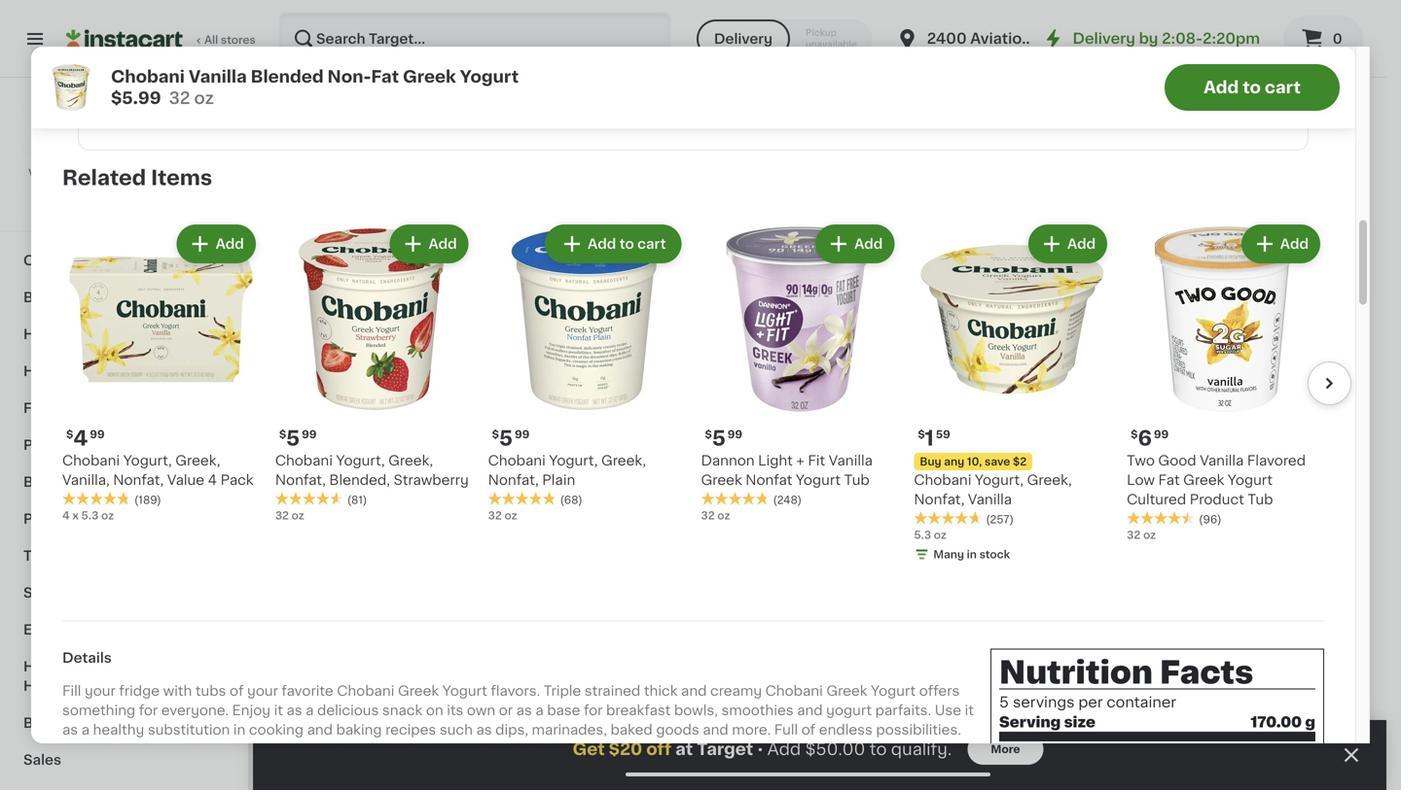 Task type: vqa. For each thing, say whether or not it's contained in the screenshot.


Task type: describe. For each thing, give the bounding box(es) containing it.
low- inside "chobani mixed berry on bottom vanilla low- fat greek yogurt"
[[772, 336, 806, 350]]

$ 5 99 for dannon light + fit vanilla greek nonfat yogurt tub
[[705, 428, 742, 449]]

32 oz for chobani vanilla blended non-fat greek yogurt
[[292, 393, 321, 403]]

as down own
[[476, 724, 492, 737]]

everyone.
[[161, 704, 229, 718]]

non- inside "chobani vanilla blended non-fat greek yogurt $5.99 32 oz"
[[327, 69, 371, 85]]

(257)
[[986, 515, 1014, 525]]

health care link
[[12, 353, 236, 390]]

add button for chobani yogurt, greek, nonfat, blended, strawberry
[[392, 227, 467, 262]]

add button for dannon light + fit vanilla greek nonfat yogurt tub
[[817, 227, 893, 262]]

low inside dannon low fat non-gmo project verified vanilla yogurt 32 oz
[[464, 20, 492, 34]]

yogurt inside "chobani vanilla blended non-fat greek yogurt $5.99 32 oz"
[[460, 69, 519, 85]]

2 horizontal spatial save
[[1255, 319, 1281, 330]]

see eligible items for (318)
[[1204, 439, 1328, 452]]

2 horizontal spatial endless
[[819, 724, 873, 737]]

of up "creamiest"
[[801, 724, 816, 737]]

see eligible items for ★★★★★
[[1026, 439, 1149, 452]]

to inside fill your fridge with tubs of your favorite chobani greek yogurt flavors. triple strained thick and creamy chobani greek yogurt offers something for everyone. enjoy it as a delicious snack on its own or as a base for breakfast bowls, smoothies and yogurt parfaits. use it as a healthy substitution in cooking and baking recipes such as dips, marinades, baked goods and more. full of endless possibilities. smoother of smoothest smoothies, dazzler of the dreamiest dips, fluffer of fluffiest flapjacks, creamer of creamiest creme brulee. this is magic in the making. made with only natural, non-gmo ingredients, no artificial flavors or preservatives and packed with protein, chobani greek yogurt adds endless goodness to your day in endless ways.
[[438, 782, 452, 791]]

smoother
[[62, 743, 130, 757]]

greek inside dannon light + fit vanilla greek nonfat yogurt tub
[[701, 474, 742, 487]]

59 inside $ 1 59
[[936, 429, 950, 440]]

of up enjoy
[[230, 685, 244, 699]]

health
[[23, 365, 70, 378]]

blended inside "chobani vanilla blended non-fat greek yogurt $5.99 32 oz"
[[251, 69, 324, 85]]

1 vertical spatial 59
[[1342, 522, 1356, 532]]

1 horizontal spatial or
[[699, 763, 713, 776]]

sporting goods link
[[12, 575, 236, 612]]

greek, for add 'button' for chobani yogurt, greek, nonfat, vanilla
[[1027, 474, 1072, 487]]

0 horizontal spatial breakfast
[[23, 291, 91, 305]]

0 horizontal spatial a
[[81, 724, 89, 737]]

view pricing policy. not affiliated with instacart. link
[[16, 165, 233, 197]]

deli link
[[12, 131, 236, 168]]

low inside two good vanilla flavored low fat greek yogurt cultured product tub
[[1127, 474, 1155, 487]]

dannon light + fit vanilla greek nonfat yogurt tub
[[701, 454, 873, 487]]

flavored
[[1247, 454, 1306, 468]]

making.
[[196, 763, 249, 776]]

pets link
[[12, 501, 236, 538]]

buy any 10, save $2 up the flip
[[1190, 319, 1297, 330]]

household link
[[12, 316, 236, 353]]

32 oz for chobani yogurt, greek, nonfat, plain
[[488, 511, 517, 521]]

with inside view pricing policy. not affiliated with instacart.
[[80, 183, 103, 194]]

1 horizontal spatial a
[[306, 704, 314, 718]]

treatment tracker modal dialog
[[253, 721, 1386, 791]]

with up "adds"
[[295, 763, 324, 776]]

bakery
[[23, 106, 73, 120]]

0 horizontal spatial endless
[[309, 782, 363, 791]]

32 inside dannon low fat non-gmo project verified vanilla yogurt 32 oz
[[407, 78, 421, 89]]

32 oz for chobani yogurt, greek, nonfat, blended, strawberry
[[275, 511, 304, 521]]

activia strawberry lowfat, probiotic yogurt drinks
[[827, 317, 952, 369]]

see eligible items button for ★★★★★
[[1006, 429, 1169, 462]]

only
[[327, 763, 356, 776]]

view all (50+) for yogurt
[[1123, 60, 1217, 74]]

0 horizontal spatial or
[[499, 704, 513, 718]]

preservatives
[[716, 763, 808, 776]]

$ inside $ 4 99
[[66, 429, 73, 440]]

of down marinades,
[[557, 743, 571, 757]]

all stores
[[204, 35, 256, 45]]

household
[[23, 328, 100, 341]]

(248)
[[773, 495, 802, 506]]

two
[[1127, 454, 1155, 468]]

2:20pm
[[1203, 32, 1260, 46]]

vanilla inside dannon light + fit vanilla greek nonfat yogurt tub
[[829, 454, 873, 468]]

+
[[796, 454, 804, 468]]

0 horizontal spatial (1.57k)
[[174, 61, 211, 72]]

instacart logo image
[[66, 27, 183, 51]]

pasta
[[117, 217, 156, 231]]

chobani yogurt, greek, vanilla, nonfat, value 4 pack
[[62, 454, 253, 487]]

see for ★★★★★'s see eligible items "button"
[[1026, 439, 1052, 452]]

79
[[1206, 292, 1220, 303]]

0 horizontal spatial target
[[102, 145, 146, 159]]

greek inside two good vanilla flavored low fat greek yogurt cultured product tub
[[1183, 474, 1224, 487]]

2 vertical spatial add to cart button
[[547, 227, 680, 262]]

1 horizontal spatial s'mores
[[1277, 356, 1333, 369]]

chobani vanilla blended non-fat greek yogurt inside item carousel region
[[292, 317, 453, 369]]

yogurt inside dannon low fat non-gmo project verified vanilla yogurt 32 oz
[[407, 59, 452, 73]]

chobani yogurt, greek, nonfat, plain for add
[[470, 317, 628, 350]]

floral link
[[12, 390, 236, 427]]

see for "see eligible i" button
[[1332, 666, 1353, 677]]

nature's path dark chocolate & red berries granola button
[[712, 0, 904, 109]]

5 for chobani yogurt, greek, nonfat, plain
[[499, 428, 513, 449]]

healthy
[[93, 724, 144, 737]]

activia
[[827, 317, 874, 330]]

2 horizontal spatial $2
[[1283, 319, 1297, 330]]

1 horizontal spatial your
[[247, 685, 278, 699]]

product group containing 14.4 oz
[[889, 518, 1164, 687]]

creamiest
[[777, 743, 846, 757]]

$2 for buy any 10, save $2
[[1105, 319, 1119, 330]]

non-
[[414, 763, 446, 776]]

in inside item carousel region
[[967, 550, 977, 560]]

pricing
[[57, 168, 96, 179]]

yogurt inside "chobani mixed berry on bottom vanilla low- fat greek yogurt"
[[718, 356, 763, 369]]

greek inside "chobani flip low-fat greek yogurt s'mores s'mores"
[[1185, 356, 1226, 369]]

$ inside $ 1 99
[[1010, 292, 1017, 303]]

foods
[[91, 180, 135, 194]]

goods for dry
[[52, 217, 99, 231]]

nsored
[[732, 612, 770, 623]]

1 horizontal spatial breakfast
[[292, 749, 397, 770]]

vanilla inside dannon low fat non-gmo project verified vanilla yogurt 32 oz
[[516, 39, 559, 53]]

eligible for ★★★★★'s see eligible items "button"
[[1056, 439, 1107, 452]]

and up full
[[797, 704, 823, 718]]

1 horizontal spatial 4
[[73, 428, 88, 449]]

own
[[467, 704, 495, 718]]

magic
[[109, 763, 151, 776]]

4 inside 'chobani yogurt, greek, vanilla, nonfat, value 4 pack'
[[208, 474, 217, 487]]

x for 4
[[72, 511, 79, 521]]

1 horizontal spatial endless
[[535, 782, 588, 791]]

& inside nature's path dark chocolate & red berries granola
[[786, 39, 797, 53]]

something
[[62, 704, 135, 718]]

of up magic
[[133, 743, 147, 757]]

blended,
[[329, 474, 390, 487]]

product
[[1190, 493, 1244, 507]]

aviation
[[970, 32, 1031, 46]]

dannon for greek
[[701, 454, 755, 468]]

0 horizontal spatial the
[[170, 763, 192, 776]]

greek, for add 'button' corresponding to chobani yogurt, greek, vanilla, nonfat, value 4 pack
[[175, 454, 220, 468]]

add button for chobani yogurt, greek, nonfat, vanilla
[[1030, 227, 1105, 262]]

add inside treatment tracker modal dialog
[[767, 742, 801, 758]]

nature's path dark chocolate & red berries granola
[[712, 20, 880, 73]]

(68) for add
[[542, 358, 565, 368]]

instacart.
[[106, 183, 159, 194]]

yogurt, for add 'button' corresponding to chobani yogurt, greek, vanilla, nonfat, value 4 pack
[[123, 454, 172, 468]]

triple
[[544, 685, 581, 699]]

and up bowls,
[[681, 685, 707, 699]]

no
[[570, 763, 587, 776]]

1 vertical spatial 6
[[1315, 642, 1323, 652]]

see for see eligible items "button" related to (318)
[[1204, 439, 1231, 452]]

2400
[[927, 32, 967, 46]]

2 horizontal spatial a
[[535, 704, 544, 718]]

6 ct
[[1315, 642, 1337, 652]]

fat inside dannon low fat non-gmo project verified vanilla yogurt 32 oz
[[496, 20, 517, 34]]

1 it from the left
[[274, 704, 283, 718]]

$ 5 99 for chobani yogurt, greek, nonfat, plain
[[492, 428, 530, 449]]

fat inside two good vanilla flavored low fat greek yogurt cultured product tub
[[1158, 474, 1180, 487]]

non- inside dannon low fat non-gmo project verified vanilla yogurt 32 oz
[[521, 20, 555, 34]]

service type group
[[696, 19, 872, 58]]

probiotic
[[881, 336, 943, 350]]

nonfat, inside the chobani yogurt, greek, nonfat, blended, strawberry
[[275, 474, 326, 487]]

$5.99
[[111, 90, 161, 107]]

add button for chobani yogurt, greek, vanilla, nonfat, value 4 pack
[[179, 227, 254, 262]]

chobani inside the chobani yogurt drink, greek, low-fat, strawberry banana
[[1006, 336, 1064, 350]]

made
[[253, 763, 291, 776]]

1 for buy any 10, save $2
[[1017, 291, 1026, 311]]

vanilla inside "chobani mixed berry on bottom vanilla low- fat greek yogurt"
[[725, 336, 768, 350]]

99 for chobani vanilla blended non-fat greek yogurt
[[318, 292, 333, 303]]

buy for 6
[[920, 457, 941, 467]]

get
[[573, 742, 605, 758]]

0 vertical spatial 5.3
[[81, 511, 99, 521]]

baby
[[23, 476, 60, 489]]

delivery by 2:08-2:20pm link
[[1042, 27, 1260, 51]]

non- inside item carousel region
[[353, 336, 387, 350]]

frozen link
[[12, 57, 236, 94]]

1 for from the left
[[139, 704, 158, 718]]

day
[[490, 782, 515, 791]]

2 horizontal spatial your
[[455, 782, 486, 791]]

pets
[[23, 513, 55, 526]]

0 vertical spatial cart
[[1265, 79, 1301, 96]]

many in stock
[[933, 550, 1010, 560]]

save for 6
[[985, 457, 1010, 467]]

more
[[991, 745, 1020, 755]]

more.
[[732, 724, 771, 737]]

of down baking
[[360, 743, 374, 757]]

0 horizontal spatial chobani vanilla blended non-fat greek yogurt
[[102, 20, 268, 53]]

smoothest
[[151, 743, 225, 757]]

all for yogurt
[[1160, 60, 1176, 74]]

berry
[[755, 317, 792, 330]]

blended inside item carousel region
[[292, 336, 349, 350]]

delivery for delivery by 2:08-2:20pm
[[1073, 32, 1135, 46]]

related items
[[62, 168, 212, 188]]

add button for chobani mixed berry on bottom vanilla low- fat greek yogurt
[[731, 124, 806, 159]]

in down ingredients,
[[519, 782, 531, 791]]

99 for two good vanilla flavored low fat greek yogurt cultured product tub
[[1154, 429, 1169, 440]]

170.00
[[1251, 716, 1302, 730]]

view all (50+) for breakfast
[[1123, 753, 1217, 766]]

baking
[[336, 724, 382, 737]]

chobani inside "chobani flip low-fat greek yogurt s'mores s'mores"
[[1185, 336, 1242, 350]]

maid
[[1364, 566, 1398, 580]]

its
[[447, 704, 463, 718]]

dannon for project
[[407, 20, 461, 34]]

delicious
[[317, 704, 379, 718]]

creamer
[[699, 743, 756, 757]]

chobani inside "chobani mixed berry on bottom vanilla low- fat greek yogurt"
[[649, 317, 706, 330]]

more button
[[967, 735, 1043, 766]]

vanilla inside "chobani vanilla blended non-fat greek yogurt $5.99 32 oz"
[[189, 69, 247, 85]]

cart for bottom add to cart button
[[637, 237, 666, 251]]

2 horizontal spatial buy
[[1190, 319, 1212, 330]]

add button for chobani vanilla blended non-fat greek yogurt
[[374, 124, 449, 159]]

yogurt, for add 'button' related to chobani yogurt, greek, nonfat, plain
[[531, 317, 580, 330]]

yogurt inside activia strawberry lowfat, probiotic yogurt drinks
[[827, 356, 872, 369]]

5 for chobani yogurt, greek, nonfat, blended, strawberry
[[286, 428, 300, 449]]

1 vertical spatial dips,
[[476, 743, 509, 757]]

project
[[407, 39, 456, 53]]

1 horizontal spatial 5.3
[[914, 530, 931, 541]]

add to cart for middle add to cart button
[[1250, 134, 1328, 148]]

eligible for see eligible items "button" above 'per'
[[1073, 666, 1114, 676]]

flip
[[1246, 336, 1270, 350]]

32 oz for dannon light + fit vanilla greek nonfat yogurt tub
[[701, 511, 730, 521]]

target logo image
[[106, 101, 143, 138]]

5 for activia strawberry lowfat, probiotic yogurt drinks
[[839, 291, 852, 311]]

chobani inside "chobani vanilla blended non-fat greek yogurt $5.99 32 oz"
[[111, 69, 185, 85]]

toys
[[23, 550, 57, 563]]

$ 6 99
[[1131, 428, 1169, 449]]

tub inside two good vanilla flavored low fat greek yogurt cultured product tub
[[1248, 493, 1273, 507]]

0 vertical spatial add to cart
[[1204, 79, 1301, 96]]

delivery by 2:08-2:20pm
[[1073, 32, 1260, 46]]

brulee.
[[896, 743, 943, 757]]

chobani inside the chobani yogurt, greek, nonfat, blended, strawberry
[[275, 454, 333, 468]]

chobani yogurt, greek, nonfat, plain for add to cart
[[488, 454, 646, 487]]

2 it from the left
[[965, 704, 974, 718]]

soups
[[147, 254, 191, 268]]

two good vanilla flavored low fat greek yogurt cultured product tub
[[1127, 454, 1306, 507]]

full
[[774, 724, 798, 737]]

use
[[935, 704, 961, 718]]

and up dazzler
[[307, 724, 333, 737]]

oz inside "link"
[[1058, 622, 1071, 633]]

(50+) for breakfast
[[1179, 753, 1217, 766]]

99 for dannon light + fit vanilla greek nonfat yogurt tub
[[728, 429, 742, 440]]

with down "brulee." at the bottom of page
[[895, 763, 924, 776]]

item carousel region containing 4
[[35, 213, 1351, 574]]

target inside treatment tracker modal dialog
[[697, 742, 753, 758]]

toys & games
[[23, 550, 125, 563]]

oz inside "chobani vanilla blended non-fat greek yogurt $5.99 32 oz"
[[194, 90, 214, 107]]

$50.00
[[805, 742, 865, 758]]

any for 6
[[944, 457, 964, 467]]

see eligible items up 'per'
[[1050, 666, 1147, 676]]

$20
[[609, 742, 642, 758]]

protein,
[[62, 782, 115, 791]]



Task type: locate. For each thing, give the bounding box(es) containing it.
0 vertical spatial 4
[[73, 428, 88, 449]]

0 vertical spatial (68)
[[542, 358, 565, 368]]

99 for chobani yogurt, greek, nonfat, plain
[[515, 429, 530, 440]]

yogurt, for chobani yogurt, greek, nonfat, blended, strawberry add 'button'
[[336, 454, 385, 468]]

2 all from the top
[[1160, 753, 1176, 766]]

see eligible items button down (318)
[[1185, 429, 1348, 462]]

creamy
[[710, 685, 762, 699]]

items
[[1110, 439, 1149, 452], [1289, 439, 1328, 452], [1116, 666, 1147, 676]]

fluffer
[[512, 743, 554, 757]]

add to cart
[[1204, 79, 1301, 96], [1250, 134, 1328, 148], [588, 237, 666, 251]]

base
[[547, 704, 580, 718]]

chobani flip low-fat greek yogurt s'mores s'mores
[[1185, 336, 1333, 389]]

sporting
[[23, 587, 84, 600]]

0 vertical spatial (50+)
[[1179, 60, 1217, 74]]

substitution
[[148, 724, 230, 737]]

2 (50+) from the top
[[1179, 753, 1217, 766]]

1 vertical spatial view all (50+) button
[[1115, 740, 1239, 779]]

1 vertical spatial s'mores
[[1185, 375, 1240, 389]]

item carousel region containing yogurt
[[292, 48, 1348, 474]]

2 horizontal spatial low-
[[1273, 336, 1308, 350]]

99 for chobani yogurt, greek, nonfat, blended, strawberry
[[302, 429, 317, 440]]

1 horizontal spatial dannon
[[701, 454, 755, 468]]

0 horizontal spatial your
[[85, 685, 116, 699]]

0 vertical spatial strawberry
[[877, 317, 952, 330]]

buy any 10, save $2 up the chobani yogurt drink, greek, low-fat, strawberry banana
[[1012, 319, 1119, 330]]

see eligible items button up 'per'
[[1033, 658, 1164, 684]]

goods down prepared foods
[[52, 217, 99, 231]]

view down container
[[1123, 753, 1157, 766]]

0 vertical spatial tub
[[844, 474, 870, 487]]

dry goods & pasta link
[[12, 205, 236, 242]]

yogurt inside dannon light + fit vanilla greek nonfat yogurt tub
[[796, 474, 841, 487]]

it
[[274, 704, 283, 718], [965, 704, 974, 718]]

stock
[[979, 550, 1010, 560]]

0 horizontal spatial strawberry
[[394, 474, 469, 487]]

nonfat, inside 'chobani yogurt, greek, vanilla, nonfat, value 4 pack'
[[113, 474, 164, 487]]

0
[[1333, 32, 1342, 46]]

dannon inside dannon low fat non-gmo project verified vanilla yogurt 32 oz
[[407, 20, 461, 34]]

10, up chobani yogurt, greek, nonfat, vanilla
[[967, 457, 982, 467]]

$ inside $ 6 99
[[1131, 429, 1138, 440]]

1 vertical spatial x
[[72, 511, 79, 521]]

0 horizontal spatial 10,
[[967, 457, 982, 467]]

dannon
[[407, 20, 461, 34], [701, 454, 755, 468]]

strawberry up probiotic
[[877, 317, 952, 330]]

as down the "flavors." at left bottom
[[516, 704, 532, 718]]

strawberry inside the chobani yogurt, greek, nonfat, blended, strawberry
[[394, 474, 469, 487]]

add to cart button
[[1165, 64, 1340, 111], [1209, 124, 1342, 159], [547, 227, 680, 262]]

all for breakfast
[[1160, 753, 1176, 766]]

(1.57k)
[[174, 61, 211, 72], [364, 377, 401, 388]]

delivery up "granola"
[[714, 32, 773, 46]]

see eligible i button
[[1315, 659, 1401, 684]]

2 vertical spatial 4
[[62, 511, 70, 521]]

strawberry inside activia strawberry lowfat, probiotic yogurt drinks
[[877, 317, 952, 330]]

0 horizontal spatial 6
[[1138, 428, 1152, 449]]

honeymaid image
[[710, 518, 745, 553]]

possibilities.
[[876, 724, 961, 737]]

1 up the chobani yogurt drink, greek, low-fat, strawberry banana
[[1017, 291, 1026, 311]]

save up the chobani yogurt drink, greek, low-fat, strawberry banana
[[1077, 319, 1102, 330]]

2 vertical spatial view
[[1123, 753, 1157, 766]]

1 horizontal spatial delivery
[[1073, 32, 1135, 46]]

and down $50.00
[[812, 763, 837, 776]]

electronics link
[[12, 612, 236, 649]]

or down the "flavors." at left bottom
[[499, 704, 513, 718]]

nonfat,
[[470, 336, 521, 350], [113, 474, 164, 487], [275, 474, 326, 487], [488, 474, 539, 487], [914, 493, 965, 507]]

0 vertical spatial dannon
[[407, 20, 461, 34]]

add to cart for bottom add to cart button
[[588, 237, 666, 251]]

4.5 oz
[[1185, 412, 1218, 423]]

1 horizontal spatial low-
[[1054, 356, 1088, 369]]

99 for chobani yogurt, greek, vanilla, nonfat, value 4 pack
[[90, 429, 105, 440]]

1 vertical spatial all
[[1160, 753, 1176, 766]]

(50+) down facts
[[1179, 753, 1217, 766]]

your up something on the bottom left of the page
[[85, 685, 116, 699]]

0 horizontal spatial 59
[[936, 429, 950, 440]]

strawberry right blended,
[[394, 474, 469, 487]]

nonfat
[[746, 474, 792, 487]]

greek, for add 'button' related to chobani yogurt, greek, nonfat, plain
[[584, 317, 628, 330]]

delivery inside button
[[714, 32, 773, 46]]

all inside item carousel region
[[1160, 60, 1176, 74]]

greek,
[[584, 317, 628, 330], [1006, 356, 1051, 369], [175, 454, 220, 468], [388, 454, 433, 468], [601, 454, 646, 468], [1027, 474, 1072, 487]]

& up everyone.
[[167, 661, 178, 674]]

0 vertical spatial add to cart button
[[1165, 64, 1340, 111]]

$2 up "chobani flip low-fat greek yogurt s'mores s'mores"
[[1283, 319, 1297, 330]]

59
[[936, 429, 950, 440], [1342, 522, 1356, 532]]

greek inside "chobani vanilla blended non-fat greek yogurt $5.99 32 oz"
[[403, 69, 456, 85]]

chobani inside chobani yogurt, greek, nonfat, vanilla
[[914, 474, 971, 487]]

the down smoothest on the left bottom of page
[[170, 763, 192, 776]]

greek, inside the chobani yogurt drink, greek, low-fat, strawberry banana
[[1006, 356, 1051, 369]]

ct
[[1325, 642, 1337, 652]]

0 horizontal spatial 4
[[62, 511, 70, 521]]

honeymaid recipes image
[[293, 490, 694, 716]]

x right pets
[[72, 511, 79, 521]]

buy any 10, save $2 for buy any 10, save $2
[[1012, 319, 1119, 330]]

plain for add to cart
[[542, 474, 575, 487]]

14.4 oz
[[1033, 622, 1071, 633]]

& right the toys at the bottom left of page
[[60, 550, 71, 563]]

nonfat, inside chobani yogurt, greek, nonfat, vanilla
[[914, 493, 965, 507]]

32 inside "chobani vanilla blended non-fat greek yogurt $5.99 32 oz"
[[169, 90, 190, 107]]

goods
[[656, 724, 699, 737]]

1 up chobani yogurt, greek, nonfat, vanilla
[[925, 428, 934, 449]]

good
[[1158, 454, 1196, 468]]

yogurt, for bottom add to cart button
[[549, 454, 598, 468]]

delivery
[[1073, 32, 1135, 46], [714, 32, 773, 46]]

view all (50+) button down 2:08- at the top right of the page
[[1115, 48, 1239, 87]]

$ inside $ 1 59
[[918, 429, 925, 440]]

endless down only
[[309, 782, 363, 791]]

1 horizontal spatial buy
[[1012, 319, 1034, 330]]

view all (50+) down delivery by 2:08-2:20pm
[[1123, 60, 1217, 74]]

0 vertical spatial breakfast
[[23, 291, 91, 305]]

hardware
[[23, 680, 91, 694]]

tub inside dannon light + fit vanilla greek nonfat yogurt tub
[[844, 474, 870, 487]]

1 vertical spatial low
[[1127, 474, 1155, 487]]

chobani mixed berry on bottom vanilla low- fat greek yogurt
[[649, 317, 806, 369]]

books & magazines link
[[12, 705, 236, 742]]

0 vertical spatial (1.57k)
[[174, 61, 211, 72]]

1 vertical spatial goods
[[82, 254, 129, 268]]

see inside "see eligible i" button
[[1332, 666, 1353, 677]]

view inside item carousel region
[[1123, 60, 1157, 74]]

1 vertical spatial view all (50+)
[[1123, 753, 1217, 766]]

add button for two good vanilla flavored low fat greek yogurt cultured product tub
[[1243, 227, 1318, 262]]

0 horizontal spatial x
[[72, 511, 79, 521]]

endless down no
[[535, 782, 588, 791]]

items up two
[[1110, 439, 1149, 452]]

x for 5
[[837, 393, 844, 403]]

a left the base
[[535, 704, 544, 718]]

0 horizontal spatial 5.3
[[81, 511, 99, 521]]

2 horizontal spatial strawberry
[[1006, 375, 1081, 389]]

target link
[[102, 101, 146, 162]]

1 horizontal spatial 1
[[1017, 291, 1026, 311]]

2 horizontal spatial any
[[1215, 319, 1235, 330]]

eligible
[[1056, 439, 1107, 452], [1234, 439, 1285, 452], [1073, 666, 1114, 676], [1356, 666, 1396, 677]]

qualify.
[[891, 742, 952, 758]]

servings
[[1013, 696, 1075, 710]]

tub down the flavored
[[1248, 493, 1273, 507]]

goods down games
[[88, 587, 134, 600]]

99 inside $ 6 99
[[1154, 429, 1169, 440]]

i
[[1398, 666, 1401, 677]]

dips, up fluffer
[[495, 724, 528, 737]]

2 view all (50+) from the top
[[1123, 753, 1217, 766]]

1 horizontal spatial any
[[1036, 319, 1057, 330]]

view all (50+) button for breakfast
[[1115, 740, 1239, 779]]

yogurt, inside 'chobani yogurt, greek, vanilla, nonfat, value 4 pack'
[[123, 454, 172, 468]]

see eligible items button down banana
[[1006, 429, 1169, 462]]

vanilla inside chobani yogurt, greek, nonfat, vanilla
[[968, 493, 1012, 507]]

0 vertical spatial blended
[[210, 20, 268, 34]]

snack
[[382, 704, 422, 718]]

2 horizontal spatial 1
[[1196, 291, 1205, 311]]

4 left pack
[[208, 474, 217, 487]]

it up the cooking
[[274, 704, 283, 718]]

2 vertical spatial goods
[[88, 587, 134, 600]]

2400 aviation dr button
[[896, 12, 1053, 66]]

yogurt, inside chobani yogurt, greek, nonfat, vanilla
[[975, 474, 1024, 487]]

see eligible items button for (318)
[[1185, 429, 1348, 462]]

2 vertical spatial strawberry
[[394, 474, 469, 487]]

save for buy any 10, save $2
[[1077, 319, 1102, 330]]

dry
[[23, 217, 49, 231]]

1 all from the top
[[1160, 60, 1176, 74]]

(50+) for yogurt
[[1179, 60, 1217, 74]]

low
[[464, 20, 492, 34], [1127, 474, 1155, 487]]

per
[[1078, 696, 1103, 710]]

fat
[[496, 20, 517, 34], [136, 39, 158, 53], [371, 69, 399, 85], [387, 336, 408, 350], [1308, 336, 1329, 350], [649, 356, 670, 369], [1158, 474, 1180, 487]]

view for breakfast
[[1123, 753, 1157, 766]]

view for yogurt
[[1123, 60, 1157, 74]]

1 vertical spatial (1.57k)
[[364, 377, 401, 388]]

oz
[[119, 76, 131, 87], [423, 78, 436, 89], [194, 90, 214, 107], [308, 393, 321, 403], [873, 393, 886, 403], [1205, 412, 1218, 423], [101, 511, 114, 521], [717, 511, 730, 521], [292, 511, 304, 521], [504, 511, 517, 521], [934, 530, 947, 541], [1143, 530, 1156, 541], [1058, 622, 1071, 633]]

on left bottom
[[649, 336, 666, 350]]

& left pasta
[[102, 217, 114, 231]]

in left stock on the right bottom of the page
[[967, 550, 977, 560]]

4 right pets
[[62, 511, 70, 521]]

low- inside the chobani yogurt drink, greek, low-fat, strawberry banana
[[1054, 356, 1088, 369]]

target up policy.
[[102, 145, 146, 159]]

0 vertical spatial dips,
[[495, 724, 528, 737]]

1 vertical spatial 5.3
[[914, 530, 931, 541]]

& right books
[[70, 717, 82, 731]]

of
[[230, 685, 244, 699], [801, 724, 816, 737], [133, 743, 147, 757], [360, 743, 374, 757], [557, 743, 571, 757], [760, 743, 774, 757]]

0 vertical spatial the
[[377, 743, 400, 757]]

1 for 6
[[925, 428, 934, 449]]

1 vertical spatial chobani vanilla blended non-fat greek yogurt
[[292, 317, 453, 369]]

$5.59 element
[[1033, 518, 1164, 544]]

greek, for bottom add to cart button
[[601, 454, 646, 468]]

10, up the flip
[[1238, 319, 1253, 330]]

view up prepared
[[28, 168, 55, 179]]

details
[[62, 652, 112, 665]]

related
[[62, 168, 146, 188]]

10, for 6
[[967, 457, 982, 467]]

1 vertical spatial the
[[170, 763, 192, 776]]

canned goods & soups
[[23, 254, 191, 268]]

product group
[[292, 118, 455, 406], [470, 118, 633, 386], [649, 118, 812, 406], [827, 118, 990, 423], [1006, 118, 1169, 462], [1185, 118, 1348, 462], [62, 221, 260, 524], [275, 221, 473, 524], [488, 221, 685, 524], [701, 221, 898, 524], [914, 221, 1111, 567], [1127, 221, 1324, 543], [889, 518, 1164, 687], [1171, 518, 1401, 688]]

greek, inside 'chobani yogurt, greek, vanilla, nonfat, value 4 pack'
[[175, 454, 220, 468]]

on inside fill your fridge with tubs of your favorite chobani greek yogurt flavors. triple strained thick and creamy chobani greek yogurt offers something for everyone. enjoy it as a delicious snack on its own or as a base for breakfast bowls, smoothies and yogurt parfaits. use it as a healthy substitution in cooking and baking recipes such as dips, marinades, baked goods and more. full of endless possibilities. smoother of smoothest smoothies, dazzler of the dreamiest dips, fluffer of fluffiest flapjacks, creamer of creamiest creme brulee. this is magic in the making. made with only natural, non-gmo ingredients, no artificial flavors or preservatives and packed with protein, chobani greek yogurt adds endless goodness to your day in endless ways.
[[426, 704, 443, 718]]

0 horizontal spatial s'mores
[[1185, 375, 1240, 389]]

sponsored badge image
[[827, 407, 886, 418]]

dry goods & pasta
[[23, 217, 156, 231]]

& left soups
[[132, 254, 143, 268]]

all down container
[[1160, 753, 1176, 766]]

oz inside dannon low fat non-gmo project verified vanilla yogurt 32 oz
[[423, 78, 436, 89]]

dannon low fat non-gmo project verified vanilla yogurt 32 oz
[[407, 20, 588, 89]]

items up container
[[1116, 666, 1147, 676]]

all down delivery by 2:08-2:20pm
[[1160, 60, 1176, 74]]

games
[[75, 550, 125, 563]]

$ 5 99 for chobani yogurt, greek, nonfat, blended, strawberry
[[279, 428, 317, 449]]

$ 1 79
[[1188, 291, 1220, 311]]

recipes
[[385, 724, 436, 737]]

0 vertical spatial chobani vanilla blended non-fat greek yogurt
[[102, 20, 268, 53]]

goods for sporting
[[88, 587, 134, 600]]

0 horizontal spatial dannon
[[407, 20, 461, 34]]

books
[[23, 717, 67, 731]]

(68) for add to cart
[[560, 495, 582, 506]]

baby link
[[12, 464, 236, 501]]

target down more.
[[697, 742, 753, 758]]

10, for buy any 10, save $2
[[1059, 319, 1074, 330]]

1 left 79
[[1196, 291, 1205, 311]]

(1.57k) down the all
[[174, 61, 211, 72]]

1 vertical spatial 4
[[208, 474, 217, 487]]

books & magazines
[[23, 717, 161, 731]]

1 vertical spatial add to cart button
[[1209, 124, 1342, 159]]

strawberry left banana
[[1006, 375, 1081, 389]]

5.3
[[81, 511, 99, 521], [914, 530, 931, 541]]

1 vertical spatial blended
[[251, 69, 324, 85]]

greek, for chobani yogurt, greek, nonfat, blended, strawberry add 'button'
[[388, 454, 433, 468]]

0 vertical spatial low
[[464, 20, 492, 34]]

2 horizontal spatial 10,
[[1238, 319, 1253, 330]]

on left its
[[426, 704, 443, 718]]

dannon inside dannon light + fit vanilla greek nonfat yogurt tub
[[701, 454, 755, 468]]

endless
[[819, 724, 873, 737], [309, 782, 363, 791], [535, 782, 588, 791]]

see down 'ct'
[[1332, 666, 1353, 677]]

any for buy any 10, save $2
[[1036, 319, 1057, 330]]

buy down $ 1 99
[[1012, 319, 1034, 330]]

granola
[[712, 59, 765, 73]]

5 for dannon light + fit vanilla greek nonfat yogurt tub
[[712, 428, 726, 449]]

(50+) inside item carousel region
[[1179, 60, 1217, 74]]

delivery for delivery
[[714, 32, 773, 46]]

yogurt inside the chobani yogurt drink, greek, low-fat, strawberry banana
[[1067, 336, 1112, 350]]

on inside "chobani mixed berry on bottom vanilla low- fat greek yogurt"
[[649, 336, 666, 350]]

fat inside "chobani vanilla blended non-fat greek yogurt $5.99 32 oz"
[[371, 69, 399, 85]]

(1.57k) inside item carousel region
[[364, 377, 401, 388]]

greek inside "chobani mixed berry on bottom vanilla low- fat greek yogurt"
[[674, 356, 715, 369]]

2 for from the left
[[584, 704, 603, 718]]

see for see eligible items "button" above 'per'
[[1050, 666, 1071, 676]]

$2 up chobani yogurt, greek, nonfat, vanilla
[[1013, 457, 1027, 467]]

low up verified
[[464, 20, 492, 34]]

it right use
[[965, 704, 974, 718]]

smoothies,
[[228, 743, 304, 757]]

yogurt inside two good vanilla flavored low fat greek yogurt cultured product tub
[[1228, 474, 1273, 487]]

of up preservatives
[[760, 743, 774, 757]]

yogurt
[[206, 39, 251, 53], [292, 57, 365, 77], [407, 59, 452, 73], [460, 69, 519, 85], [1067, 336, 1112, 350], [292, 356, 337, 369], [718, 356, 763, 369], [827, 356, 872, 369], [1229, 356, 1274, 369], [796, 474, 841, 487], [1228, 474, 1273, 487], [442, 685, 487, 699], [871, 685, 916, 699], [224, 782, 268, 791]]

1 vertical spatial target
[[697, 742, 753, 758]]

eligible left the i
[[1356, 666, 1396, 677]]

goods down dry goods & pasta
[[82, 254, 129, 268]]

plain for add
[[525, 336, 558, 350]]

5.3 oz
[[914, 530, 947, 541]]

see up servings
[[1050, 666, 1071, 676]]

a
[[306, 704, 314, 718], [535, 704, 544, 718], [81, 724, 89, 737]]

view all (50+) inside item carousel region
[[1123, 60, 1217, 74]]

for down strained
[[584, 704, 603, 718]]

1 vertical spatial (50+)
[[1179, 753, 1217, 766]]

59 up chobani yogurt, greek, nonfat, vanilla
[[936, 429, 950, 440]]

99 for buy any 10, save $2
[[1028, 292, 1043, 303]]

dark
[[807, 20, 839, 34]]

breakfast down baking
[[292, 749, 397, 770]]

in right magic
[[154, 763, 166, 776]]

items for (318)
[[1289, 439, 1328, 452]]

view all (50+) button inside item carousel region
[[1115, 48, 1239, 87]]

non-
[[521, 20, 555, 34], [102, 39, 136, 53], [327, 69, 371, 85], [353, 336, 387, 350]]

0 horizontal spatial 1
[[925, 428, 934, 449]]

0 vertical spatial goods
[[52, 217, 99, 231]]

1 vertical spatial breakfast
[[292, 749, 397, 770]]

1 vertical spatial tub
[[1248, 493, 1273, 507]]

sales link
[[12, 742, 236, 779]]

10, up the chobani yogurt drink, greek, low-fat, strawberry banana
[[1059, 319, 1074, 330]]

& inside home improvement & hardware
[[167, 661, 178, 674]]

magazines
[[85, 717, 161, 731]]

the up natural,
[[377, 743, 400, 757]]

product group containing honey maid
[[1171, 518, 1401, 688]]

0 horizontal spatial any
[[944, 457, 964, 467]]

$ 1 99
[[1010, 291, 1043, 311]]

1 horizontal spatial (1.57k)
[[364, 377, 401, 388]]

eligible for see eligible items "button" related to (318)
[[1234, 439, 1285, 452]]

1 horizontal spatial strawberry
[[877, 317, 952, 330]]

1 vertical spatial add to cart
[[1250, 134, 1328, 148]]

fl
[[863, 393, 870, 403]]

1 horizontal spatial x
[[837, 393, 844, 403]]

$ inside the $ 1 79
[[1188, 292, 1196, 303]]

save up chobani yogurt, greek, nonfat, vanilla
[[985, 457, 1010, 467]]

party
[[23, 439, 61, 452]]

$
[[296, 292, 303, 303], [653, 292, 660, 303], [831, 292, 839, 303], [1010, 292, 1017, 303], [1188, 292, 1196, 303], [66, 429, 73, 440], [705, 429, 712, 440], [279, 429, 286, 440], [492, 429, 499, 440], [918, 429, 925, 440], [1131, 429, 1138, 440]]

with down pricing
[[80, 183, 103, 194]]

view down by
[[1123, 60, 1157, 74]]

any down $ 1 59
[[944, 457, 964, 467]]

buy any 10, save $2 for 6
[[920, 457, 1027, 467]]

1 horizontal spatial tub
[[1248, 493, 1273, 507]]

$2 up drink, at the top right
[[1105, 319, 1119, 330]]

buy down $ 1 59
[[920, 457, 941, 467]]

items for ★★★★★
[[1110, 439, 1149, 452]]

& left gift
[[65, 439, 76, 452]]

99 inside $ 1 99
[[1028, 292, 1043, 303]]

your up enjoy
[[247, 685, 278, 699]]

fat inside "chobani mixed berry on bottom vanilla low- fat greek yogurt"
[[649, 356, 670, 369]]

5 for chobani vanilla blended non-fat greek yogurt
[[303, 291, 317, 311]]

affiliated
[[161, 168, 211, 179]]

greek, inside the chobani yogurt, greek, nonfat, blended, strawberry
[[388, 454, 433, 468]]

low- down 'berry'
[[772, 336, 806, 350]]

or down creamer
[[699, 763, 713, 776]]

eligible inside button
[[1356, 666, 1396, 677]]

chobani vanilla blended non-fat greek yogurt $5.99 32 oz
[[111, 69, 519, 107]]

1 (50+) from the top
[[1179, 60, 1217, 74]]

and up creamer
[[703, 724, 728, 737]]

2 vertical spatial cart
[[637, 237, 666, 251]]

delivery left by
[[1073, 32, 1135, 46]]

170.00 g
[[1251, 716, 1315, 730]]

item carousel region
[[292, 48, 1348, 474], [35, 213, 1351, 574]]

to inside treatment tracker modal dialog
[[870, 742, 887, 758]]

eligible up 'per'
[[1073, 666, 1114, 676]]

yogurt, for add 'button' for chobani yogurt, greek, nonfat, vanilla
[[975, 474, 1024, 487]]

yogurt, inside the chobani yogurt, greek, nonfat, blended, strawberry
[[336, 454, 385, 468]]

6 inside item carousel region
[[1138, 428, 1152, 449]]

1 horizontal spatial 59
[[1342, 522, 1356, 532]]

$ 5 99 for activia strawberry lowfat, probiotic yogurt drinks
[[831, 291, 869, 311]]

0 horizontal spatial $2
[[1013, 457, 1027, 467]]

1 horizontal spatial 10,
[[1059, 319, 1074, 330]]

0 vertical spatial view all (50+) button
[[1115, 48, 1239, 87]]

mixed
[[710, 317, 752, 330]]

yogurt inside "chobani flip low-fat greek yogurt s'mores s'mores"
[[1229, 356, 1274, 369]]

1 vertical spatial dannon
[[701, 454, 755, 468]]

99
[[318, 292, 333, 303], [854, 292, 869, 303], [1028, 292, 1043, 303], [90, 429, 105, 440], [728, 429, 742, 440], [302, 429, 317, 440], [515, 429, 530, 440], [1154, 429, 1169, 440]]

2 view all (50+) button from the top
[[1115, 740, 1239, 779]]

dips, up gmo
[[476, 743, 509, 757]]

0 button
[[1283, 16, 1363, 62]]

chobani yogurt, greek, nonfat, vanilla
[[914, 474, 1072, 507]]

eligible left $ 6 99
[[1056, 439, 1107, 452]]

greek, inside chobani yogurt, greek, nonfat, vanilla
[[1027, 474, 1072, 487]]

1 vertical spatial plain
[[542, 474, 575, 487]]

99 for activia strawberry lowfat, probiotic yogurt drinks
[[854, 292, 869, 303]]

as down favorite
[[286, 704, 302, 718]]

None search field
[[278, 12, 671, 66]]

0 horizontal spatial save
[[985, 457, 1010, 467]]

tub down sponsored badge image
[[844, 474, 870, 487]]

cart for middle add to cart button
[[1299, 134, 1328, 148]]

berries
[[832, 39, 880, 53]]

$ 5 99 for chobani vanilla blended non-fat greek yogurt
[[296, 291, 333, 311]]

a up smoother
[[81, 724, 89, 737]]

endless down yogurt
[[819, 724, 873, 737]]

as up smoother
[[62, 724, 78, 737]]

$2 for 6
[[1013, 457, 1027, 467]]

eligible up the flavored
[[1234, 439, 1285, 452]]

59 up honey
[[1342, 522, 1356, 532]]

view inside view pricing policy. not affiliated with instacart.
[[28, 168, 55, 179]]

32 oz for two good vanilla flavored low fat greek yogurt cultured product tub
[[1127, 530, 1156, 541]]

0 vertical spatial view all (50+)
[[1123, 60, 1217, 74]]

vanilla inside two good vanilla flavored low fat greek yogurt cultured product tub
[[1200, 454, 1244, 468]]

fat inside "chobani flip low-fat greek yogurt s'mores s'mores"
[[1308, 336, 1329, 350]]

vanilla,
[[62, 474, 110, 487]]

in down enjoy
[[233, 724, 245, 737]]

buy for buy any 10, save $2
[[1012, 319, 1034, 330]]

view
[[1123, 60, 1157, 74], [28, 168, 55, 179], [1123, 753, 1157, 766]]

0 vertical spatial on
[[649, 336, 666, 350]]

1 view all (50+) button from the top
[[1115, 48, 1239, 87]]

1 view all (50+) from the top
[[1123, 60, 1217, 74]]

99 inside $ 4 99
[[90, 429, 105, 440]]

with up everyone.
[[163, 685, 192, 699]]

1 horizontal spatial save
[[1077, 319, 1102, 330]]

view all (50+) button down container
[[1115, 740, 1239, 779]]

chobani inside 'chobani yogurt, greek, vanilla, nonfat, value 4 pack'
[[62, 454, 120, 468]]

2400 aviation dr
[[927, 32, 1053, 46]]

x right 8 at the right
[[837, 393, 844, 403]]

thick
[[644, 685, 678, 699]]

5 inside nutrition facts 5 servings per container
[[999, 696, 1009, 710]]

items
[[151, 168, 212, 188]]

off
[[646, 742, 671, 758]]

view all (50+)
[[1123, 60, 1217, 74], [1123, 753, 1217, 766]]

low- inside "chobani flip low-fat greek yogurt s'mores s'mores"
[[1273, 336, 1308, 350]]

low down two
[[1127, 474, 1155, 487]]

fluffiest
[[575, 743, 628, 757]]

view all (50+) button for yogurt
[[1115, 48, 1239, 87]]

canned
[[23, 254, 79, 268]]

product group containing 4
[[62, 221, 260, 524]]

any down 79
[[1215, 319, 1235, 330]]

product group containing 6
[[1127, 221, 1324, 543]]

strawberry inside the chobani yogurt drink, greek, low-fat, strawberry banana
[[1006, 375, 1081, 389]]

0 vertical spatial 59
[[936, 429, 950, 440]]

2 vertical spatial blended
[[292, 336, 349, 350]]

1 vertical spatial cart
[[1299, 134, 1328, 148]]

0 horizontal spatial delivery
[[714, 32, 773, 46]]

add button for chobani yogurt, greek, nonfat, plain
[[552, 124, 628, 159]]

eligible for "see eligible i" button
[[1356, 666, 1396, 677]]

$2
[[1105, 319, 1119, 330], [1283, 319, 1297, 330], [1013, 457, 1027, 467]]

goods for canned
[[82, 254, 129, 268]]

1 vertical spatial view
[[28, 168, 55, 179]]



